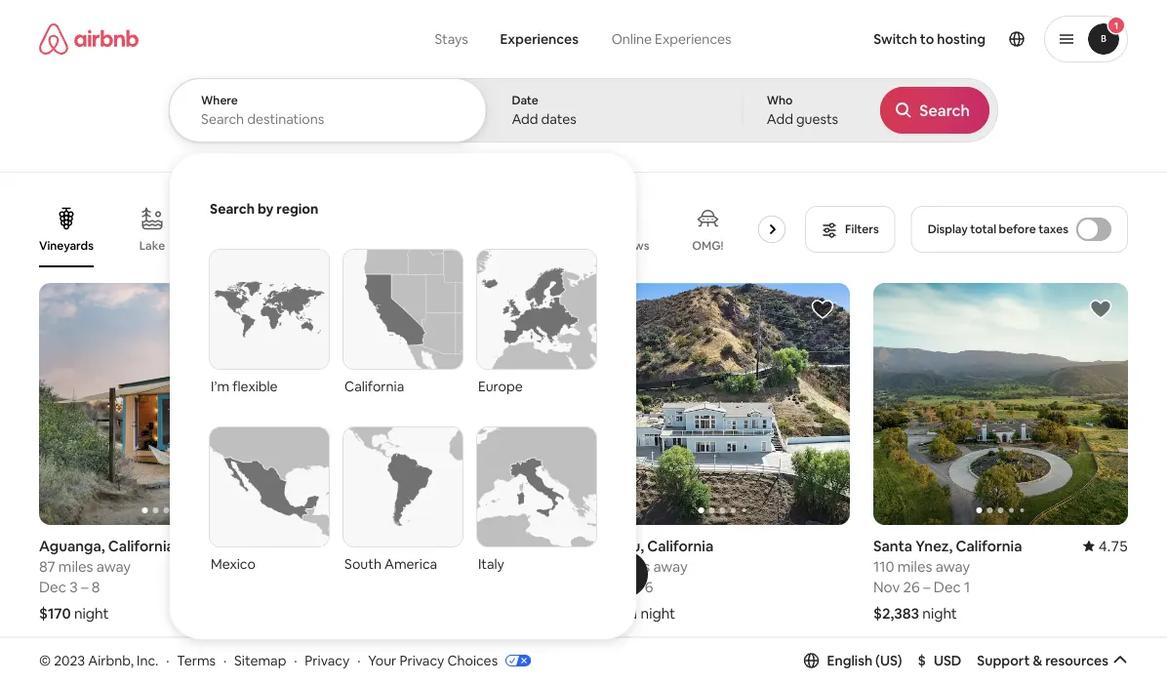 Task type: describe. For each thing, give the bounding box(es) containing it.
night inside santa ynez, california 110 miles away nov 26 – dec 1 $2,383 night
[[923, 604, 957, 623]]

off-
[[211, 238, 233, 253]]

vineyards
[[39, 238, 94, 253]]

south
[[345, 555, 382, 573]]

1 button
[[1044, 16, 1128, 62]]

miles for 87
[[58, 557, 93, 576]]

who
[[767, 93, 793, 108]]

miles for 40
[[338, 557, 373, 576]]

$1,091
[[595, 604, 638, 623]]

santa
[[874, 536, 913, 555]]

36
[[595, 557, 612, 576]]

© 2023 airbnb, inc. ·
[[39, 652, 169, 669]]

taxes
[[1039, 222, 1069, 237]]

$
[[918, 652, 926, 669]]

support & resources button
[[977, 652, 1128, 669]]

amazing views
[[567, 238, 649, 253]]

87
[[39, 557, 55, 576]]

english (us) button
[[804, 652, 902, 669]]

add to wishlist: malibu, california image
[[811, 298, 834, 321]]

date
[[512, 93, 539, 108]]

to
[[920, 30, 934, 48]]

airbnb,
[[88, 652, 134, 669]]

lake
[[139, 238, 165, 253]]

switch to hosting link
[[862, 19, 997, 60]]

mexico
[[211, 555, 256, 573]]

&
[[1033, 652, 1043, 669]]

guests
[[796, 110, 838, 128]]

filters
[[845, 222, 879, 237]]

your privacy choices link
[[368, 652, 531, 671]]

3 · from the left
[[294, 652, 297, 669]]

search by region
[[210, 200, 319, 218]]

views
[[618, 238, 649, 253]]

dates
[[541, 110, 577, 128]]

$ usd
[[918, 652, 962, 669]]

before
[[999, 222, 1036, 237]]

europe
[[478, 378, 523, 395]]

aguanga,
[[39, 536, 105, 555]]

italy
[[478, 555, 505, 573]]

privacy link
[[305, 652, 350, 669]]

4.75
[[1099, 536, 1128, 555]]

ynez,
[[916, 536, 953, 555]]

1 inside malibu, california 36 miles away nov 1 – 6 $1,091 night
[[625, 577, 631, 596]]

display
[[928, 222, 968, 237]]

choices
[[447, 652, 498, 669]]

1 inside dropdown button
[[1114, 19, 1119, 32]]

what can we help you find? tab list
[[419, 20, 594, 59]]

2 experiences from the left
[[655, 30, 732, 48]]

amazing
[[567, 238, 616, 253]]

your privacy choices
[[368, 652, 498, 669]]

california inside santa ynez, california 110 miles away nov 26 – dec 1 $2,383 night
[[956, 536, 1022, 555]]

away for malibu, california 40 miles away
[[376, 557, 410, 576]]

switch to hosting
[[874, 30, 986, 48]]

away for malibu, california 36 miles away nov 1 – 6 $1,091 night
[[653, 557, 688, 576]]

malibu, for 40
[[317, 536, 366, 555]]

4.75 out of 5 average rating image
[[1083, 536, 1128, 555]]

night for 8
[[74, 604, 109, 623]]

date add dates
[[512, 93, 577, 128]]

castles
[[316, 238, 357, 253]]

©
[[39, 652, 51, 669]]

flexible
[[233, 378, 278, 395]]

malibu, california 36 miles away nov 1 – 6 $1,091 night
[[595, 536, 714, 623]]

miles inside santa ynez, california 110 miles away nov 26 – dec 1 $2,383 night
[[898, 557, 933, 576]]

5.0
[[551, 536, 572, 555]]

where
[[201, 93, 238, 108]]

110
[[874, 557, 895, 576]]

english
[[827, 652, 873, 669]]

6
[[645, 577, 654, 596]]

away for aguanga, california 87 miles away dec 3 – 8 $170 night
[[96, 557, 131, 576]]

california for aguanga, california 87 miles away dec 3 – 8 $170 night
[[108, 536, 175, 555]]

filters button
[[805, 206, 896, 253]]

stays button
[[419, 20, 484, 59]]

california inside the experiences tab panel
[[345, 378, 404, 395]]



Task type: locate. For each thing, give the bounding box(es) containing it.
malibu,
[[317, 536, 366, 555], [595, 536, 644, 555]]

1 horizontal spatial nov
[[874, 577, 900, 596]]

malibu, up '36'
[[595, 536, 644, 555]]

$170
[[39, 604, 71, 623]]

your
[[368, 652, 397, 669]]

privacy left your
[[305, 652, 350, 669]]

malibu, california 40 miles away
[[317, 536, 436, 576]]

display total before taxes
[[928, 222, 1069, 237]]

santa ynez, california 110 miles away nov 26 – dec 1 $2,383 night
[[874, 536, 1022, 623]]

experiences
[[500, 30, 579, 48], [655, 30, 732, 48]]

·
[[166, 652, 169, 669], [223, 652, 227, 669], [294, 652, 297, 669], [357, 652, 361, 669]]

2 horizontal spatial night
[[923, 604, 957, 623]]

add inside the date add dates
[[512, 110, 538, 128]]

california
[[345, 378, 404, 395], [108, 536, 175, 555], [369, 536, 436, 555], [647, 536, 714, 555], [956, 536, 1022, 555]]

26
[[903, 577, 920, 596]]

add for add guests
[[767, 110, 793, 128]]

3 away from the left
[[653, 557, 688, 576]]

add to wishlist: malibu, california image
[[533, 298, 556, 321]]

1 add from the left
[[512, 110, 538, 128]]

4 · from the left
[[357, 652, 361, 669]]

experiences tab panel
[[169, 78, 998, 639]]

online experiences
[[612, 30, 732, 48]]

away up 8
[[96, 557, 131, 576]]

2 nov from the left
[[874, 577, 900, 596]]

dec left 3
[[39, 577, 66, 596]]

i'm flexible
[[211, 378, 278, 395]]

nov inside malibu, california 36 miles away nov 1 – 6 $1,091 night
[[595, 577, 622, 596]]

away inside santa ynez, california 110 miles away nov 26 – dec 1 $2,383 night
[[936, 557, 970, 576]]

miles for 36
[[615, 557, 650, 576]]

boats
[[407, 238, 438, 253]]

sitemap
[[234, 652, 286, 669]]

2 night from the left
[[641, 604, 676, 623]]

1 horizontal spatial add
[[767, 110, 793, 128]]

support & resources
[[977, 652, 1109, 669]]

nov inside santa ynez, california 110 miles away nov 26 – dec 1 $2,383 night
[[874, 577, 900, 596]]

3 miles from the left
[[615, 557, 650, 576]]

40
[[317, 557, 335, 576]]

night inside malibu, california 36 miles away nov 1 – 6 $1,091 night
[[641, 604, 676, 623]]

away up "6"
[[653, 557, 688, 576]]

none search field containing stays
[[169, 0, 998, 639]]

group containing off-the-grid
[[39, 191, 794, 267]]

away inside aguanga, california 87 miles away dec 3 – 8 $170 night
[[96, 557, 131, 576]]

· left privacy link
[[294, 652, 297, 669]]

2 horizontal spatial 1
[[1114, 19, 1119, 32]]

1 experiences from the left
[[500, 30, 579, 48]]

california for malibu, california 36 miles away nov 1 – 6 $1,091 night
[[647, 536, 714, 555]]

3 – from the left
[[923, 577, 931, 596]]

dec
[[39, 577, 66, 596], [934, 577, 961, 596]]

4 miles from the left
[[898, 557, 933, 576]]

1 horizontal spatial malibu,
[[595, 536, 644, 555]]

away down ynez,
[[936, 557, 970, 576]]

privacy
[[305, 652, 350, 669], [400, 652, 444, 669]]

1 night from the left
[[74, 604, 109, 623]]

0 horizontal spatial privacy
[[305, 652, 350, 669]]

add to wishlist: santa ynez, california image
[[1089, 298, 1113, 321]]

0 horizontal spatial –
[[81, 577, 88, 596]]

2023
[[54, 652, 85, 669]]

away
[[96, 557, 131, 576], [376, 557, 410, 576], [653, 557, 688, 576], [936, 557, 970, 576]]

$2,383
[[874, 604, 919, 623]]

inc.
[[137, 652, 158, 669]]

0 horizontal spatial dec
[[39, 577, 66, 596]]

1 dec from the left
[[39, 577, 66, 596]]

dec inside santa ynez, california 110 miles away nov 26 – dec 1 $2,383 night
[[934, 577, 961, 596]]

2 – from the left
[[634, 577, 642, 596]]

terms link
[[177, 652, 216, 669]]

terms
[[177, 652, 216, 669]]

add to wishlist: aguanga, california image
[[255, 298, 278, 321]]

(us)
[[876, 652, 902, 669]]

2 malibu, from the left
[[595, 536, 644, 555]]

0 horizontal spatial add
[[512, 110, 538, 128]]

night down "6"
[[641, 604, 676, 623]]

display total before taxes button
[[911, 206, 1128, 253]]

privacy right your
[[400, 652, 444, 669]]

the-
[[233, 238, 256, 253]]

california inside malibu, california 40 miles away
[[369, 536, 436, 555]]

0 horizontal spatial malibu,
[[317, 536, 366, 555]]

resources
[[1045, 652, 1109, 669]]

night right $2,383
[[923, 604, 957, 623]]

2 · from the left
[[223, 652, 227, 669]]

night inside aguanga, california 87 miles away dec 3 – 8 $170 night
[[74, 604, 109, 623]]

1 – from the left
[[81, 577, 88, 596]]

nov down '36'
[[595, 577, 622, 596]]

switch
[[874, 30, 917, 48]]

night
[[74, 604, 109, 623], [641, 604, 676, 623], [923, 604, 957, 623]]

experiences button
[[484, 20, 594, 59]]

california inside malibu, california 36 miles away nov 1 – 6 $1,091 night
[[647, 536, 714, 555]]

3
[[70, 577, 78, 596]]

– inside aguanga, california 87 miles away dec 3 – 8 $170 night
[[81, 577, 88, 596]]

2 horizontal spatial –
[[923, 577, 931, 596]]

1 nov from the left
[[595, 577, 622, 596]]

sitemap link
[[234, 652, 286, 669]]

2 away from the left
[[376, 557, 410, 576]]

california for malibu, california 40 miles away
[[369, 536, 436, 555]]

1 horizontal spatial night
[[641, 604, 676, 623]]

– inside malibu, california 36 miles away nov 1 – 6 $1,091 night
[[634, 577, 642, 596]]

omg!
[[692, 238, 724, 253]]

malibu, for 36
[[595, 536, 644, 555]]

1 horizontal spatial dec
[[934, 577, 961, 596]]

miles up "6"
[[615, 557, 650, 576]]

off-the-grid
[[211, 238, 278, 253]]

malibu, inside malibu, california 40 miles away
[[317, 536, 366, 555]]

night down 8
[[74, 604, 109, 623]]

support
[[977, 652, 1030, 669]]

hosting
[[937, 30, 986, 48]]

grid
[[256, 238, 278, 253]]

None search field
[[169, 0, 998, 639]]

who add guests
[[767, 93, 838, 128]]

dec inside aguanga, california 87 miles away dec 3 – 8 $170 night
[[39, 577, 66, 596]]

0 horizontal spatial nov
[[595, 577, 622, 596]]

4 away from the left
[[936, 557, 970, 576]]

· right inc.
[[166, 652, 169, 669]]

online experiences link
[[594, 20, 749, 59]]

cabins
[[489, 238, 527, 253]]

aguanga, california 87 miles away dec 3 – 8 $170 night
[[39, 536, 175, 623]]

total
[[970, 222, 997, 237]]

terms · sitemap · privacy ·
[[177, 652, 361, 669]]

5.0 out of 5 average rating image
[[536, 536, 572, 555]]

nov
[[595, 577, 622, 596], [874, 577, 900, 596]]

away inside malibu, california 36 miles away nov 1 – 6 $1,091 night
[[653, 557, 688, 576]]

0 horizontal spatial 1
[[625, 577, 631, 596]]

– right '26'
[[923, 577, 931, 596]]

away inside malibu, california 40 miles away
[[376, 557, 410, 576]]

experiences inside button
[[500, 30, 579, 48]]

add down who
[[767, 110, 793, 128]]

1 privacy from the left
[[305, 652, 350, 669]]

miles up 3
[[58, 557, 93, 576]]

malibu, up 40
[[317, 536, 366, 555]]

online
[[612, 30, 652, 48]]

0 horizontal spatial experiences
[[500, 30, 579, 48]]

dec right '26'
[[934, 577, 961, 596]]

4.95
[[264, 536, 294, 555]]

miles inside malibu, california 36 miles away nov 1 – 6 $1,091 night
[[615, 557, 650, 576]]

– left "6"
[[634, 577, 642, 596]]

experiences right online
[[655, 30, 732, 48]]

1 inside santa ynez, california 110 miles away nov 26 – dec 1 $2,383 night
[[964, 577, 970, 596]]

california inside aguanga, california 87 miles away dec 3 – 8 $170 night
[[108, 536, 175, 555]]

– inside santa ynez, california 110 miles away nov 26 – dec 1 $2,383 night
[[923, 577, 931, 596]]

1 horizontal spatial –
[[634, 577, 642, 596]]

profile element
[[779, 0, 1128, 78]]

2 miles from the left
[[338, 557, 373, 576]]

region
[[277, 200, 319, 218]]

add
[[512, 110, 538, 128], [767, 110, 793, 128]]

miles right 40
[[338, 557, 373, 576]]

malibu, inside malibu, california 36 miles away nov 1 – 6 $1,091 night
[[595, 536, 644, 555]]

add inside who add guests
[[767, 110, 793, 128]]

1 horizontal spatial 1
[[964, 577, 970, 596]]

1 malibu, from the left
[[317, 536, 366, 555]]

3 night from the left
[[923, 604, 957, 623]]

group
[[39, 191, 794, 267], [39, 283, 294, 525], [317, 283, 572, 525], [595, 283, 850, 525], [874, 283, 1128, 525], [39, 664, 294, 684], [317, 664, 572, 684], [595, 664, 850, 684], [874, 664, 1128, 684]]

miles inside aguanga, california 87 miles away dec 3 – 8 $170 night
[[58, 557, 93, 576]]

– right 3
[[81, 577, 88, 596]]

– for 6
[[634, 577, 642, 596]]

by
[[258, 200, 274, 218]]

english (us)
[[827, 652, 902, 669]]

search
[[210, 200, 255, 218]]

miles inside malibu, california 40 miles away
[[338, 557, 373, 576]]

Where field
[[201, 110, 456, 128]]

experiences up date
[[500, 30, 579, 48]]

stays
[[435, 30, 468, 48]]

2 add from the left
[[767, 110, 793, 128]]

night for 6
[[641, 604, 676, 623]]

–
[[81, 577, 88, 596], [634, 577, 642, 596], [923, 577, 931, 596]]

1 horizontal spatial privacy
[[400, 652, 444, 669]]

8
[[92, 577, 100, 596]]

2 privacy from the left
[[400, 652, 444, 669]]

· right 'terms' link on the bottom
[[223, 652, 227, 669]]

0 horizontal spatial night
[[74, 604, 109, 623]]

1 · from the left
[[166, 652, 169, 669]]

miles up '26'
[[898, 557, 933, 576]]

2 dec from the left
[[934, 577, 961, 596]]

add for add dates
[[512, 110, 538, 128]]

1 horizontal spatial experiences
[[655, 30, 732, 48]]

away right 40
[[376, 557, 410, 576]]

america
[[385, 555, 437, 573]]

· left your
[[357, 652, 361, 669]]

1 miles from the left
[[58, 557, 93, 576]]

south america
[[345, 555, 437, 573]]

4.95 out of 5 average rating image
[[249, 536, 294, 555]]

nov down 110 in the bottom of the page
[[874, 577, 900, 596]]

usd
[[934, 652, 962, 669]]

add down date
[[512, 110, 538, 128]]

1 away from the left
[[96, 557, 131, 576]]

– for 8
[[81, 577, 88, 596]]

i'm
[[211, 378, 230, 395]]



Task type: vqa. For each thing, say whether or not it's contained in the screenshot.
third – from right
yes



